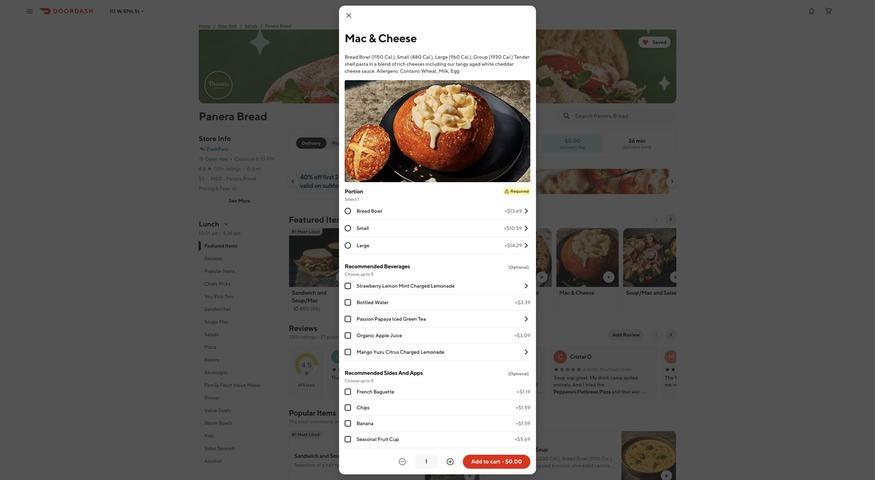 Task type: vqa. For each thing, say whether or not it's contained in the screenshot.
Bread inside the Broccoli Cheddar Soup Bowl (370 Cal.), Cup (230 Cal.), Bread Bowl (900 Cal.), Group (820 Cal.) Chopped broccoli, shredded carrots and select seasonings simmered in a velvety smooth cheese sauce. Allergens: Contains Wheat, Milk
yes



Task type: describe. For each thing, give the bounding box(es) containing it.
• right $$
[[207, 176, 209, 181]]

soup for broccoli cheddar soup bowl (370 cal.), cup (230 cal.), bread bowl (900 cal.), group (820 cal.) chopped broccoli, shredded carrots and select seasonings simmered in a velvety smooth cheese sauce. allergens: contains wheat, milk
[[535, 446, 548, 453]]

chipotle
[[452, 375, 471, 381]]

2 liked from the top
[[308, 432, 320, 437]]

group order
[[363, 140, 393, 146]]

111 w 57th st button
[[110, 8, 145, 14]]

1 off from the left
[[314, 173, 322, 181]]

1 horizontal spatial 4.5
[[301, 361, 312, 369]]

5 left the stars
[[303, 382, 305, 388]]

items down 4:39
[[225, 243, 237, 249]]

$0.00 inside button
[[505, 458, 522, 465]]

citrus
[[385, 349, 399, 355]]

noodle
[[426, 297, 444, 304]]

1 most from the top
[[297, 229, 308, 234]]

cal.), up (820
[[515, 456, 526, 461]]

featured inside 'heading'
[[289, 215, 324, 224]]

0 horizontal spatial of
[[298, 382, 302, 388]]

value duets button
[[199, 404, 280, 417]]

the
[[289, 419, 297, 424]]

2 horizontal spatial mac
[[559, 289, 570, 296]]

sides inside button
[[204, 446, 216, 451]]

c for chasidy h
[[336, 353, 340, 360]]

kids button
[[199, 429, 280, 442]]

0 horizontal spatial add item to cart image
[[339, 274, 344, 280]]

& inside button
[[711, 375, 714, 381]]

in inside broccoli cheddar soup bowl (370 cal.), cup (230 cal.), bread bowl (900 cal.), group (820 cal.) chopped broccoli, shredded carrots and select seasonings simmered in a velvety smooth cheese sauce. allergens: contains wheat, milk
[[563, 470, 567, 475]]

• right now
[[230, 156, 232, 162]]

flatbread
[[577, 389, 598, 395]]

Passion Papaya Iced Green Tea checkbox
[[345, 316, 351, 322]]

sandwich for sandwich and soup/mac selection of a half soup and a half sandwich
[[294, 453, 319, 459]]

0 horizontal spatial broccoli cheddar soup image
[[356, 228, 418, 287]]

chasidy
[[347, 353, 372, 360]]

111 w 57th st
[[110, 8, 139, 14]]

soup/mac and salad
[[626, 289, 677, 296]]

group inside bread bowl (1150 cal.), small (480 cal.), large (960 cal.), group (1930 cal.) tender shell pasta in a blend of rich cheeses including our tangy aged white cheddar cheese sauce. allergens: contains wheat, milk, egg
[[473, 54, 488, 60]]

chocolate
[[492, 289, 518, 296]]

2 vertical spatial mac
[[219, 319, 229, 325]]

1
[[358, 197, 359, 202]]

soup
[[335, 462, 346, 468]]

(optional) for recommended sides and apps
[[508, 371, 529, 376]]

portion group
[[345, 188, 530, 254]]

delivery inside 26 min delivery time
[[622, 144, 640, 150]]

aged
[[469, 61, 481, 67]]

seasonal
[[357, 436, 377, 442]]

sandwich and soup/mac selection of a half soup and a half sandwich
[[294, 453, 390, 468]]

order down mango yuzu citrus charged lemonade
[[400, 367, 412, 372]]

value duets
[[204, 408, 231, 413]]

cup inside the recommended sides and apps group
[[389, 436, 399, 442]]

fees
[[220, 186, 230, 191]]

mac & cheese button
[[556, 228, 619, 316]]

add review
[[612, 332, 640, 338]]

bakery button
[[199, 353, 280, 366]]

notification bell image
[[807, 7, 816, 15]]

and inside button
[[653, 289, 663, 296]]

fruit
[[378, 436, 388, 442]]

3 / from the left
[[260, 23, 262, 28]]

0 vertical spatial featured items
[[289, 215, 348, 224]]

Mango Yuzu Citrus Charged Lemonade checkbox
[[345, 349, 351, 355]]

dinner button
[[199, 391, 280, 404]]

0 horizontal spatial ratings
[[225, 166, 241, 172]]

& inside 'dialog'
[[369, 31, 376, 45]]

simmered
[[540, 470, 562, 475]]

27
[[320, 334, 326, 340]]

wheat, for (1150
[[421, 68, 438, 74]]

reviews for reviews 730+ ratings • 27 public reviews
[[289, 324, 317, 333]]

of 5 stars
[[298, 382, 315, 388]]

sandwich and soup/mac
[[292, 289, 326, 304]]

40welcome,
[[408, 173, 451, 181]]

family feast value meals
[[204, 382, 260, 388]]

decrease quantity by 1 image
[[398, 458, 407, 466]]

0 vertical spatial sandwich and soup/mac image
[[289, 228, 351, 287]]

(1150
[[371, 54, 383, 60]]

cal.), up carrots
[[601, 456, 613, 461]]

to inside recommended sides and apps choose up to 5
[[366, 378, 370, 383]]

a inside broccoli cheddar soup bowl (370 cal.), cup (230 cal.), bread bowl (900 cal.), group (820 cal.) chopped broccoli, shredded carrots and select seasonings simmered in a velvety smooth cheese sauce. allergens: contains wheat, milk
[[568, 470, 571, 475]]

1 vertical spatial panera
[[199, 109, 234, 123]]

pickup
[[332, 140, 348, 146]]

beverages inside button
[[204, 370, 228, 375]]

1 horizontal spatial sandwich and soup/mac image
[[425, 431, 480, 480]]

recommended beverages choose up to 5
[[345, 263, 410, 277]]

sides inside recommended sides and apps choose up to 5
[[384, 370, 397, 376]]

5 inside recommended sides and apps choose up to 5
[[371, 378, 374, 383]]

home link
[[199, 23, 211, 30]]

popular for popular items
[[204, 268, 222, 274]]

$3.69
[[492, 306, 505, 312]]

orders
[[340, 173, 357, 181]]

40%
[[300, 173, 313, 181]]

now
[[219, 156, 228, 162]]

carrots
[[594, 463, 610, 468]]

up for orders
[[359, 173, 366, 181]]

reviews button
[[199, 252, 280, 265]]

to inside the 40% off first 2 orders up to $10 off with 40welcome, valid on subtotals $15
[[367, 173, 373, 181]]

• right 11/12/23
[[377, 367, 379, 372]]

to inside recommended beverages choose up to 5
[[366, 272, 370, 277]]

recommended for recommended sides and apps
[[345, 370, 383, 376]]

1 liked from the top
[[308, 229, 320, 234]]

mac inside 'dialog'
[[345, 31, 367, 45]]

• doordash order for chasidy h
[[377, 367, 412, 372]]

water
[[375, 300, 389, 305]]

sauce. for cheddar
[[508, 477, 522, 480]]

pizza inside pizza "button"
[[204, 344, 216, 350]]

smooth
[[589, 470, 606, 475]]

and inside broccoli cheddar soup bowl (370 cal.), cup (230 cal.), bread bowl (900 cal.), group (820 cal.) chopped broccoli, shredded carrots and select seasonings simmered in a velvety smooth cheese sauce. allergens: contains wheat, milk
[[491, 470, 499, 475]]

contains for (1150
[[400, 68, 420, 74]]

allergens: for (1150
[[377, 68, 399, 74]]

bakery
[[204, 357, 220, 363]]

pm
[[233, 230, 241, 236]]

2 / from the left
[[240, 23, 242, 28]]

wheat, for soup
[[567, 477, 584, 480]]

and down commonly
[[320, 453, 329, 459]]

cal.), up including
[[422, 54, 434, 60]]

apple
[[376, 333, 389, 338]]

2 vertical spatial panera
[[226, 176, 242, 181]]

previous button of carousel image
[[290, 179, 296, 184]]

close mac & cheese image
[[345, 11, 353, 20]]

reviews 730+ ratings • 27 public reviews
[[289, 324, 359, 340]]

in inside bread bowl (1150 cal.), small (480 cal.), large (960 cal.), group (1930 cal.) tender shell pasta in a blend of rich cheeses including our tangy aged white cheddar cheese sauce. allergens: contains wheat, milk, egg
[[369, 61, 373, 67]]

you pick two
[[204, 294, 234, 299]]

charged for citrus
[[400, 349, 420, 355]]

4:39
[[223, 230, 232, 236]]

cal.), up blend at the left top of page
[[384, 54, 396, 60]]

add item to cart image inside the mac & cheese button
[[606, 274, 612, 280]]

new
[[218, 23, 227, 28]]

8:10
[[256, 156, 265, 162]]

1 vertical spatial featured
[[204, 243, 224, 249]]

lemonade for strawberry lemon mint charged lemonade
[[431, 283, 455, 289]]

large inside portion group
[[357, 243, 369, 248]]

add for add to cart - $0.00
[[471, 458, 482, 465]]

• left 0.3
[[243, 166, 245, 172]]

egg
[[451, 68, 459, 74]]

melt
[[511, 375, 521, 381]]

0 horizontal spatial 730+
[[213, 166, 224, 172]]

order down add review at bottom
[[620, 367, 632, 372]]

doordash inside '• doordash order chipotle chicken avocado melt'
[[491, 367, 511, 372]]

cal.) inside broccoli cheddar soup bowl (370 cal.), cup (230 cal.), bread bowl (900 cal.), group (820 cal.) chopped broccoli, shredded carrots and select seasonings simmered in a velvety smooth cheese sauce. allergens: contains wheat, milk
[[518, 463, 529, 468]]

a inside bread bowl (1150 cal.), small (480 cal.), large (960 cal.), group (1930 cal.) tender shell pasta in a blend of rich cheeses including our tangy aged white cheddar cheese sauce. allergens: contains wheat, milk, egg
[[374, 61, 377, 67]]

soup inside homestyle chicken noodle soup
[[445, 297, 458, 304]]

group order button
[[359, 138, 397, 149]]

730+ inside reviews 730+ ratings • 27 public reviews
[[289, 334, 300, 340]]

(480
[[410, 54, 421, 60]]

yuzu
[[373, 349, 384, 355]]

group inside broccoli cheddar soup bowl (370 cal.), cup (230 cal.), bread bowl (900 cal.), group (820 cal.) chopped broccoli, shredded carrots and select seasonings simmered in a velvety smooth cheese sauce. allergens: contains wheat, milk
[[491, 463, 505, 468]]

bowl inside button
[[734, 375, 745, 381]]

2 most from the top
[[297, 432, 308, 437]]

velvety
[[572, 470, 588, 475]]

none radio inside portion group
[[345, 225, 351, 231]]

this
[[403, 419, 411, 424]]

panera bread
[[199, 109, 267, 123]]

tea
[[418, 316, 426, 322]]

am
[[212, 230, 218, 236]]

value inside family feast value meals 'button'
[[233, 382, 246, 388]]

reviews for reviews
[[204, 256, 223, 261]]

1 vertical spatial broccoli cheddar soup image
[[621, 431, 676, 480]]

bowl inside bread bowl (1150 cal.), small (480 cal.), large (960 cal.), group (1930 cal.) tender shell pasta in a blend of rich cheeses including our tangy aged white cheddar cheese sauce. allergens: contains wheat, milk, egg
[[359, 54, 370, 60]]

5 inside recommended beverages choose up to 5
[[371, 272, 374, 277]]

items inside the popular items the most commonly ordered items and dishes from this store
[[317, 408, 336, 417]]

cal.), up broccoli,
[[549, 456, 561, 461]]

26
[[629, 138, 635, 144]]

+$1.59 for banana
[[516, 421, 530, 426]]

• closes at 8:10 pm
[[230, 156, 274, 162]]

of inside bread bowl (1150 cal.), small (480 cal.), large (960 cal.), group (1930 cal.) tender shell pasta in a blend of rich cheeses including our tangy aged white cheddar cheese sauce. allergens: contains wheat, milk, egg
[[392, 61, 396, 67]]

add item to cart image for chocolate chipper cookie 'image'
[[539, 274, 545, 280]]

chicken for homestyle chicken noodle soup
[[453, 289, 474, 296]]

including
[[426, 61, 446, 67]]

kids
[[204, 433, 214, 439]]

bread inside portion group
[[357, 208, 370, 214]]

and inside sandwich and soup/mac
[[317, 289, 326, 296]]

chips
[[357, 405, 370, 410]]

contains for soup
[[546, 477, 566, 480]]

pepperoni flatbread pizza button
[[554, 388, 611, 395]]

items inside popular items button
[[223, 268, 235, 274]]

0 horizontal spatial 4.5
[[199, 166, 206, 172]]

on
[[314, 182, 321, 189]]

cristal
[[570, 353, 586, 360]]

and inside the popular items the most commonly ordered items and dishes from this store
[[367, 419, 375, 424]]

2 #1 most liked from the top
[[292, 432, 320, 437]]

bread inside bread bowl (1150 cal.), small (480 cal.), large (960 cal.), group (1930 cal.) tender shell pasta in a blend of rich cheeses including our tangy aged white cheddar cheese sauce. allergens: contains wheat, milk, egg
[[345, 54, 358, 60]]

strawberry
[[357, 283, 381, 289]]

• right $3.69
[[507, 306, 509, 312]]

Current quantity is 1 number field
[[419, 458, 433, 466]]

order inside button
[[379, 140, 393, 146]]

$$
[[199, 176, 205, 181]]

cal.) inside bread bowl (1150 cal.), small (480 cal.), large (960 cal.), group (1930 cal.) tender shell pasta in a blend of rich cheeses including our tangy aged white cheddar cheese sauce. allergens: contains wheat, milk, egg
[[503, 54, 513, 60]]

previous image
[[654, 332, 659, 338]]

shredded
[[572, 463, 593, 468]]

cheese for bread
[[345, 68, 361, 74]]

french baguette
[[357, 389, 394, 395]]

select
[[500, 470, 514, 475]]

- for add
[[502, 458, 504, 465]]

recommended for recommended beverages
[[345, 263, 383, 270]]

lemonade for mango yuzu citrus charged lemonade
[[421, 349, 444, 355]]

recommended sides and apps group
[[345, 369, 530, 463]]

add to cart - $0.00
[[471, 458, 522, 465]]

0 vertical spatial panera
[[265, 23, 279, 28]]

dashpass
[[206, 146, 228, 152]]

stars
[[306, 382, 315, 388]]

store info
[[199, 134, 231, 142]]

choose inside recommended beverages choose up to 5
[[345, 272, 359, 277]]

ratings inside reviews 730+ ratings • 27 public reviews
[[301, 334, 316, 340]]

homestyle chicken noodle soup image
[[423, 228, 485, 287]]

subtotals
[[323, 182, 348, 189]]

small inside bread bowl (1150 cal.), small (480 cal.), large (960 cal.), group (1930 cal.) tender shell pasta in a blend of rich cheeses including our tangy aged white cheddar cheese sauce. allergens: contains wheat, milk, egg
[[397, 54, 409, 60]]

+$1.19
[[517, 389, 530, 395]]

• right 2/8/23
[[597, 367, 599, 372]]

passion
[[357, 316, 374, 322]]

pricing
[[199, 186, 214, 191]]

(900
[[589, 456, 600, 461]]

add for add review
[[612, 332, 622, 338]]

you
[[204, 294, 213, 299]]

• doordash order for cristal o
[[597, 367, 632, 372]]

white
[[482, 61, 494, 67]]

teriyaki
[[675, 375, 691, 381]]

iced
[[392, 316, 402, 322]]

and right soup
[[347, 462, 355, 468]]

beverages inside recommended beverages choose up to 5
[[384, 263, 410, 270]]

77%
[[517, 306, 526, 312]]

1 #1 from the top
[[292, 229, 297, 234]]

teriyaki chicken & broccoli bowl button
[[675, 374, 745, 381]]



Task type: locate. For each thing, give the bounding box(es) containing it.
salads inside button
[[204, 332, 219, 337]]

up
[[359, 173, 366, 181], [360, 272, 365, 277], [360, 378, 365, 383]]

bottled water
[[357, 300, 389, 305]]

0 vertical spatial mac
[[345, 31, 367, 45]]

1 recommended from the top
[[345, 263, 383, 270]]

mac & cheese inside 'dialog'
[[345, 31, 417, 45]]

to left $10
[[367, 173, 373, 181]]

2 +$1.59 from the top
[[516, 421, 530, 426]]

duets
[[218, 408, 231, 413]]

alcohol
[[204, 458, 222, 464]]

(optional) for recommended beverages
[[508, 264, 529, 270]]

- inside button
[[502, 458, 504, 465]]

soup up (20) at the bottom
[[445, 297, 458, 304]]

$0.00 up select
[[505, 458, 522, 465]]

1 vertical spatial pizza
[[599, 389, 611, 395]]

1 horizontal spatial small
[[397, 54, 409, 60]]

1 / from the left
[[213, 23, 215, 28]]

soup/mac for sandwich and soup/mac selection of a half soup and a half sandwich
[[330, 453, 356, 459]]

$0.00 up fee
[[565, 137, 581, 144]]

1 horizontal spatial salads
[[245, 23, 257, 28]]

c for cristal o
[[558, 353, 563, 360]]

contains down the cheeses
[[400, 68, 420, 74]]

0 horizontal spatial in
[[369, 61, 373, 67]]

soup/mac up soup
[[330, 453, 356, 459]]

2 horizontal spatial doordash
[[600, 367, 619, 372]]

pizza up the bakery
[[204, 344, 216, 350]]

c left cristal
[[558, 353, 563, 360]]

soup/mac inside sandwich and soup/mac
[[292, 297, 318, 304]]

a down (1150
[[374, 61, 377, 67]]

0 vertical spatial up
[[359, 173, 366, 181]]

$0.00 delivery fee
[[560, 137, 586, 150]]

1 vertical spatial choose
[[345, 378, 359, 383]]

0 horizontal spatial reviews
[[204, 256, 223, 261]]

chicken
[[453, 289, 474, 296], [472, 375, 490, 381], [692, 375, 710, 381]]

- right mds
[[223, 176, 225, 181]]

ratings up $$ • mds - panera bread on the top of the page
[[225, 166, 241, 172]]

broccoli cheddar soup image
[[356, 228, 418, 287], [621, 431, 676, 480]]

previous button of carousel image
[[654, 217, 659, 222]]

3 doordash from the left
[[600, 367, 619, 372]]

1 vertical spatial lemonade
[[421, 349, 444, 355]]

items down select
[[326, 215, 348, 224]]

pizza right flatbread
[[599, 389, 611, 395]]

charged right mint
[[410, 283, 430, 289]]

st
[[135, 8, 139, 14]]

1 vertical spatial soup/mac
[[292, 297, 318, 304]]

contains down simmered
[[546, 477, 566, 480]]

1 horizontal spatial featured items
[[289, 215, 348, 224]]

off
[[314, 173, 322, 181], [385, 173, 393, 181]]

0 vertical spatial featured
[[289, 215, 324, 224]]

a right soup
[[356, 462, 359, 468]]

soup/mac inside sandwich and soup/mac selection of a half soup and a half sandwich
[[330, 453, 356, 459]]

0 vertical spatial allergens:
[[377, 68, 399, 74]]

Item Search search field
[[575, 112, 671, 120]]

mac & cheese dialog
[[339, 6, 536, 480]]

passion papaya iced green tea
[[357, 316, 426, 322]]

0 vertical spatial mac & cheese
[[345, 31, 417, 45]]

• doordash order
[[377, 367, 412, 372], [597, 367, 632, 372]]

c left mango yuzu citrus charged lemonade option
[[336, 353, 340, 360]]

1 horizontal spatial add item to cart image
[[664, 473, 669, 479]]

value up warm
[[204, 408, 217, 413]]

0 vertical spatial cup
[[389, 436, 399, 442]]

reviews
[[204, 256, 223, 261], [289, 324, 317, 333]]

sauce. inside broccoli cheddar soup bowl (370 cal.), cup (230 cal.), bread bowl (900 cal.), group (820 cal.) chopped broccoli, shredded carrots and select seasonings simmered in a velvety smooth cheese sauce. allergens: contains wheat, milk
[[508, 477, 522, 480]]

cheddar for broccoli cheddar soup
[[380, 289, 402, 296]]

• inside '• doordash order chipotle chicken avocado melt'
[[489, 367, 491, 372]]

1 vertical spatial (optional)
[[508, 371, 529, 376]]

0 horizontal spatial cheese
[[345, 68, 361, 74]]

doordash
[[380, 367, 399, 372], [491, 367, 511, 372], [600, 367, 619, 372]]

broccoli for broccoli cheddar soup bowl (370 cal.), cup (230 cal.), bread bowl (900 cal.), group (820 cal.) chopped broccoli, shredded carrots and select seasonings simmered in a velvety smooth cheese sauce. allergens: contains wheat, milk
[[491, 446, 511, 453]]

pm
[[266, 156, 274, 162]]

of
[[392, 61, 396, 67], [298, 382, 302, 388], [316, 462, 321, 468]]

pizza button
[[199, 341, 280, 353]]

doordash down "citrus"
[[380, 367, 399, 372]]

most down featured items 'heading'
[[297, 229, 308, 234]]

0 horizontal spatial broccoli
[[359, 289, 379, 296]]

1 doordash from the left
[[380, 367, 399, 372]]

panera down 730+ ratings •
[[226, 176, 242, 181]]

1 horizontal spatial doordash
[[491, 367, 511, 372]]

0 horizontal spatial /
[[213, 23, 215, 28]]

wheat, down velvety
[[567, 477, 584, 480]]

0 items, open order cart image
[[824, 7, 833, 15]]

0 vertical spatial +$1.59
[[516, 405, 530, 410]]

0 horizontal spatial salads
[[204, 332, 219, 337]]

2 choose from the top
[[345, 378, 359, 383]]

featured items down the 10:01 am - 4:39 pm
[[204, 243, 237, 249]]

see more
[[229, 198, 250, 204]]

0 horizontal spatial featured
[[204, 243, 224, 249]]

1 horizontal spatial group
[[473, 54, 488, 60]]

0 horizontal spatial contains
[[400, 68, 420, 74]]

to left cart
[[483, 458, 489, 465]]

home / new york / salads / panera bread
[[199, 23, 292, 28]]

soup/mac left salad
[[626, 289, 652, 296]]

wheat, inside bread bowl (1150 cal.), small (480 cal.), large (960 cal.), group (1930 cal.) tender shell pasta in a blend of rich cheeses including our tangy aged white cheddar cheese sauce. allergens: contains wheat, milk, egg
[[421, 68, 438, 74]]

cheddar down lemon on the bottom left of the page
[[380, 289, 402, 296]]

lemonade up homestyle
[[431, 283, 455, 289]]

cup inside broccoli cheddar soup bowl (370 cal.), cup (230 cal.), bread bowl (900 cal.), group (820 cal.) chopped broccoli, shredded carrots and select seasonings simmered in a velvety smooth cheese sauce. allergens: contains wheat, milk
[[527, 456, 537, 461]]

10:01
[[199, 230, 211, 236]]

allergens: inside broccoli cheddar soup bowl (370 cal.), cup (230 cal.), bread bowl (900 cal.), group (820 cal.) chopped broccoli, shredded carrots and select seasonings simmered in a velvety smooth cheese sauce. allergens: contains wheat, milk
[[523, 477, 545, 480]]

delivery inside '$0.00 delivery fee'
[[560, 144, 577, 150]]

+$1.59 up "+$5.69"
[[516, 421, 530, 426]]

add inside "button"
[[612, 332, 622, 338]]

2 c from the left
[[558, 353, 563, 360]]

small inside portion group
[[357, 225, 369, 231]]

1 vertical spatial sides
[[204, 446, 216, 451]]

sauce. for bowl
[[362, 68, 376, 74]]

chicken inside '• doordash order chipotle chicken avocado melt'
[[472, 375, 490, 381]]

+$1.59 down +$1.19
[[516, 405, 530, 410]]

bowl inside portion group
[[371, 208, 382, 214]]

- right am
[[219, 230, 222, 236]]

up inside recommended sides and apps choose up to 5
[[360, 378, 365, 383]]

broccoli,
[[552, 463, 571, 468]]

1 horizontal spatial broccoli cheddar soup image
[[621, 431, 676, 480]]

beverages down the bakery
[[204, 370, 228, 375]]

1 vertical spatial featured items
[[204, 243, 237, 249]]

order up melt
[[512, 367, 523, 372]]

reviews up the popular items
[[204, 256, 223, 261]]

cheese inside 'dialog'
[[378, 31, 417, 45]]

0 vertical spatial add
[[612, 332, 622, 338]]

• up 'chipotle chicken avocado melt' button
[[489, 367, 491, 372]]

soup/mac and salad image
[[623, 228, 685, 287]]

+$13.69
[[505, 208, 522, 214]]

0 vertical spatial soup/mac
[[626, 289, 652, 296]]

2 horizontal spatial soup/mac
[[626, 289, 652, 296]]

group inside button
[[363, 140, 378, 146]]

0 vertical spatial contains
[[400, 68, 420, 74]]

(1930
[[489, 54, 502, 60]]

doordash right 2/8/23
[[600, 367, 619, 372]]

first
[[323, 173, 334, 181]]

wheat, down including
[[421, 68, 438, 74]]

pizza inside pepperoni flatbread pizza button
[[599, 389, 611, 395]]

allergens:
[[377, 68, 399, 74], [523, 477, 545, 480]]

a left soup
[[322, 462, 325, 468]]

sandwich
[[292, 289, 316, 296], [294, 453, 319, 459]]

chicken right "teriyaki"
[[692, 375, 710, 381]]

0 vertical spatial #1 most liked
[[292, 229, 320, 234]]

11/12/23
[[361, 367, 377, 372]]

recommended down chasidy h
[[345, 370, 383, 376]]

1 vertical spatial sandwich
[[294, 453, 319, 459]]

1 vertical spatial #1
[[292, 432, 297, 437]]

delivery left fee
[[560, 144, 577, 150]]

organic apple juice
[[357, 333, 402, 338]]

0 horizontal spatial cheese
[[378, 31, 417, 45]]

wheat,
[[421, 68, 438, 74], [567, 477, 584, 480]]

recommended beverages group
[[345, 263, 530, 361]]

chicken for teriyaki chicken & broccoli bowl
[[692, 375, 710, 381]]

featured items heading
[[289, 214, 348, 225]]

panera right 'salads' link
[[265, 23, 279, 28]]

0 horizontal spatial sauce.
[[362, 68, 376, 74]]

cheddar inside broccoli cheddar soup bowl (370 cal.), cup (230 cal.), bread bowl (900 cal.), group (820 cal.) chopped broccoli, shredded carrots and select seasonings simmered in a velvety smooth cheese sauce. allergens: contains wheat, milk
[[512, 446, 534, 453]]

cheese inside broccoli cheddar soup bowl (370 cal.), cup (230 cal.), bread bowl (900 cal.), group (820 cal.) chopped broccoli, shredded carrots and select seasonings simmered in a velvety smooth cheese sauce. allergens: contains wheat, milk
[[491, 477, 507, 480]]

730+ down reviews link
[[289, 334, 300, 340]]

chasidy h
[[347, 353, 377, 360]]

liked down featured items 'heading'
[[308, 229, 320, 234]]

0 horizontal spatial c
[[336, 353, 340, 360]]

a
[[374, 61, 377, 67], [322, 462, 325, 468], [356, 462, 359, 468], [568, 470, 571, 475]]

Pickup radio
[[322, 138, 354, 149]]

lemon
[[382, 283, 398, 289]]

(optional) down +$14.29
[[508, 264, 529, 270]]

1 +$1.59 from the top
[[516, 405, 530, 410]]

sauce. down pasta
[[362, 68, 376, 74]]

chefs picks
[[204, 281, 230, 287]]

Delivery radio
[[296, 138, 326, 149]]

you pick two button
[[199, 290, 280, 303]]

1 choose from the top
[[345, 272, 359, 277]]

review
[[623, 332, 640, 338]]

soup up (230
[[535, 446, 548, 453]]

chocolate chipper cookie
[[492, 289, 539, 304]]

cal.) up seasonings
[[518, 463, 529, 468]]

57th
[[123, 8, 134, 14]]

featured down am
[[204, 243, 224, 249]]

up up the strawberry
[[360, 272, 365, 277]]

0 vertical spatial small
[[397, 54, 409, 60]]

cal.), up tangy
[[461, 54, 472, 60]]

2 (optional) from the top
[[508, 371, 529, 376]]

items up picks
[[223, 268, 235, 274]]

mac & cheese inside button
[[559, 289, 594, 296]]

+$1.59 for chips
[[516, 405, 530, 410]]

large inside bread bowl (1150 cal.), small (480 cal.), large (960 cal.), group (1930 cal.) tender shell pasta in a blend of rich cheeses including our tangy aged white cheddar cheese sauce. allergens: contains wheat, milk, egg
[[435, 54, 448, 60]]

reviews
[[342, 334, 359, 340]]

saved button
[[638, 37, 671, 48]]

2
[[335, 173, 339, 181]]

0 vertical spatial 730+
[[213, 166, 224, 172]]

salads right york on the left top
[[245, 23, 257, 28]]

2 vertical spatial soup/mac
[[330, 453, 356, 459]]

+$14.29
[[505, 243, 522, 248]]

broccoli inside broccoli cheddar soup
[[359, 289, 379, 296]]

(20)
[[445, 306, 454, 312]]

pepperoni flatbread pizza
[[554, 389, 611, 395]]

0 horizontal spatial -
[[219, 230, 222, 236]]

to down 11/12/23
[[366, 378, 370, 383]]

0.3
[[247, 166, 254, 172]]

Strawberry Lemon Mint Charged Lemonade checkbox
[[345, 283, 351, 289]]

and down add to cart - $0.00 button
[[491, 470, 499, 475]]

0 vertical spatial pizza
[[204, 344, 216, 350]]

0 vertical spatial choose
[[345, 272, 359, 277]]

None checkbox
[[345, 299, 351, 306], [345, 420, 351, 427], [345, 299, 351, 306], [345, 420, 351, 427]]

liked down commonly
[[308, 432, 320, 437]]

allergens: inside bread bowl (1150 cal.), small (480 cal.), large (960 cal.), group (1930 cal.) tender shell pasta in a blend of rich cheeses including our tangy aged white cheddar cheese sauce. allergens: contains wheat, milk, egg
[[377, 68, 399, 74]]

1 horizontal spatial sides
[[384, 370, 397, 376]]

next image
[[668, 332, 673, 338]]

1 vertical spatial group
[[363, 140, 378, 146]]

$0.00 inside '$0.00 delivery fee'
[[565, 137, 581, 144]]

salads down soups
[[204, 332, 219, 337]]

french
[[357, 389, 372, 395]]

featured items
[[289, 215, 348, 224], [204, 243, 237, 249]]

1 horizontal spatial ratings
[[301, 334, 316, 340]]

add item to cart image
[[539, 274, 545, 280], [673, 274, 678, 280], [664, 473, 669, 479]]

homestyle
[[426, 289, 452, 296]]

2 half from the left
[[360, 462, 368, 468]]

#1 most liked down featured items 'heading'
[[292, 229, 320, 234]]

2 #1 from the top
[[292, 432, 297, 437]]

next button of carousel image
[[669, 179, 675, 184]]

• left 27
[[317, 334, 320, 340]]

to inside button
[[483, 458, 489, 465]]

panera bread image
[[199, 30, 676, 103], [205, 72, 232, 98]]

small down "bread bowl"
[[357, 225, 369, 231]]

popular
[[204, 268, 222, 274], [289, 408, 315, 417]]

1 vertical spatial 4.5
[[301, 361, 312, 369]]

charged for mint
[[410, 283, 430, 289]]

1 horizontal spatial broccoli
[[491, 446, 511, 453]]

papaya
[[375, 316, 391, 322]]

see
[[229, 198, 237, 204]]

111
[[110, 8, 116, 14]]

1 horizontal spatial value
[[233, 382, 246, 388]]

next button of carousel image
[[668, 217, 673, 222]]

• doordash order right 2/8/23
[[597, 367, 632, 372]]

• inside reviews 730+ ratings • 27 public reviews
[[317, 334, 320, 340]]

broccoli inside broccoli cheddar soup bowl (370 cal.), cup (230 cal.), bread bowl (900 cal.), group (820 cal.) chopped broccoli, shredded carrots and select seasonings simmered in a velvety smooth cheese sauce. allergens: contains wheat, milk
[[491, 446, 511, 453]]

add inside button
[[471, 458, 482, 465]]

bread inside broccoli cheddar soup bowl (370 cal.), cup (230 cal.), bread bowl (900 cal.), group (820 cal.) chopped broccoli, shredded carrots and select seasonings simmered in a velvety smooth cheese sauce. allergens: contains wheat, milk
[[562, 456, 575, 461]]

store
[[199, 134, 216, 142]]

allergens: for soup
[[523, 477, 545, 480]]

chicken inside button
[[692, 375, 710, 381]]

chefs
[[204, 281, 218, 287]]

sandwich and soup/mac image
[[289, 228, 351, 287], [425, 431, 480, 480]]

mac
[[345, 31, 367, 45], [559, 289, 570, 296], [219, 319, 229, 325]]

required
[[510, 189, 529, 194]]

contains inside bread bowl (1150 cal.), small (480 cal.), large (960 cal.), group (1930 cal.) tender shell pasta in a blend of rich cheeses including our tangy aged white cheddar cheese sauce. allergens: contains wheat, milk, egg
[[400, 68, 420, 74]]

allergens: down blend at the left top of page
[[377, 68, 399, 74]]

#1 most liked down most
[[292, 432, 320, 437]]

popular inside button
[[204, 268, 222, 274]]

2 vertical spatial up
[[360, 378, 365, 383]]

organic
[[357, 333, 375, 338]]

sauce. inside bread bowl (1150 cal.), small (480 cal.), large (960 cal.), group (1930 cal.) tender shell pasta in a blend of rich cheeses including our tangy aged white cheddar cheese sauce. allergens: contains wheat, milk, egg
[[362, 68, 376, 74]]

0 vertical spatial lemonade
[[431, 283, 455, 289]]

None radio
[[345, 225, 351, 231]]

warm bowls button
[[199, 417, 280, 429]]

1 vertical spatial cup
[[527, 456, 537, 461]]

0 vertical spatial of
[[392, 61, 396, 67]]

• doordash order chipotle chicken avocado melt
[[452, 367, 523, 381]]

selection
[[294, 462, 315, 468]]

1 horizontal spatial cup
[[527, 456, 537, 461]]

26 min delivery time
[[622, 138, 651, 150]]

increase quantity by 1 image
[[446, 458, 454, 466]]

cheese inside button
[[575, 289, 594, 296]]

$10
[[374, 173, 384, 181]]

our
[[447, 61, 455, 67]]

sandwich up 89%
[[292, 289, 316, 296]]

2 off from the left
[[385, 173, 393, 181]]

sides spreads
[[204, 446, 235, 451]]

order methods option group
[[296, 138, 354, 149]]

1 delivery from the left
[[622, 144, 640, 150]]

wheat, inside broccoli cheddar soup bowl (370 cal.), cup (230 cal.), bread bowl (900 cal.), group (820 cal.) chopped broccoli, shredded carrots and select seasonings simmered in a velvety smooth cheese sauce. allergens: contains wheat, milk
[[567, 477, 584, 480]]

1 vertical spatial sandwich and soup/mac image
[[425, 431, 480, 480]]

0 vertical spatial in
[[369, 61, 373, 67]]

1 • doordash order from the left
[[377, 367, 412, 372]]

2 delivery from the left
[[560, 144, 577, 150]]

items up commonly
[[317, 408, 336, 417]]

1 vertical spatial sauce.
[[508, 477, 522, 480]]

0 horizontal spatial cup
[[389, 436, 399, 442]]

0.3 mi
[[247, 166, 261, 172]]

2 doordash from the left
[[491, 367, 511, 372]]

(optional) inside the recommended sides and apps group
[[508, 371, 529, 376]]

0 vertical spatial cheddar
[[380, 289, 402, 296]]

cheddar for broccoli cheddar soup bowl (370 cal.), cup (230 cal.), bread bowl (900 cal.), group (820 cal.) chopped broccoli, shredded carrots and select seasonings simmered in a velvety smooth cheese sauce. allergens: contains wheat, milk
[[512, 446, 534, 453]]

1 vertical spatial most
[[297, 432, 308, 437]]

1 vertical spatial #1 most liked
[[292, 432, 320, 437]]

cal.)
[[503, 54, 513, 60], [518, 463, 529, 468]]

1 horizontal spatial cheese
[[575, 289, 594, 296]]

contains inside broccoli cheddar soup bowl (370 cal.), cup (230 cal.), bread bowl (900 cal.), group (820 cal.) chopped broccoli, shredded carrots and select seasonings simmered in a velvety smooth cheese sauce. allergens: contains wheat, milk
[[546, 477, 566, 480]]

large up including
[[435, 54, 448, 60]]

2 vertical spatial broccoli
[[491, 446, 511, 453]]

order up $10
[[379, 140, 393, 146]]

2 horizontal spatial group
[[491, 463, 505, 468]]

None checkbox
[[345, 332, 351, 339], [345, 389, 351, 395], [345, 404, 351, 411], [345, 436, 351, 442], [345, 332, 351, 339], [345, 389, 351, 395], [345, 404, 351, 411], [345, 436, 351, 442]]

group right pickup
[[363, 140, 378, 146]]

1 horizontal spatial half
[[360, 462, 368, 468]]

sandwich inside sandwich and soup/mac
[[292, 289, 316, 296]]

1 vertical spatial of
[[298, 382, 302, 388]]

open menu image
[[25, 7, 34, 15]]

cheese down select
[[491, 477, 507, 480]]

sandwich for sandwich and soup/mac
[[292, 289, 316, 296]]

1 horizontal spatial beverages
[[384, 263, 410, 270]]

0 vertical spatial large
[[435, 54, 448, 60]]

order inside '• doordash order chipotle chicken avocado melt'
[[512, 367, 523, 372]]

0 horizontal spatial cheddar
[[380, 289, 402, 296]]

None radio
[[345, 208, 351, 214], [345, 242, 351, 249], [345, 208, 351, 214], [345, 242, 351, 249]]

lunch
[[199, 220, 219, 228]]

up inside the 40% off first 2 orders up to $10 off with 40welcome, valid on subtotals $15
[[359, 173, 366, 181]]

and left salad
[[653, 289, 663, 296]]

1 vertical spatial cheddar
[[512, 446, 534, 453]]

1 horizontal spatial c
[[558, 353, 563, 360]]

1 vertical spatial ratings
[[301, 334, 316, 340]]

open
[[205, 156, 218, 162]]

banana
[[357, 421, 373, 426]]

add item to cart image for 'soup/mac and salad' image
[[673, 274, 678, 280]]

and
[[398, 370, 409, 376]]

0 horizontal spatial sides
[[204, 446, 216, 451]]

1 horizontal spatial wheat,
[[567, 477, 584, 480]]

valid
[[300, 182, 313, 189]]

1 (optional) from the top
[[508, 264, 529, 270]]

add item to cart image
[[339, 274, 344, 280], [606, 274, 612, 280], [467, 473, 473, 479]]

1 #1 most liked from the top
[[292, 229, 320, 234]]

recommended inside recommended sides and apps choose up to 5
[[345, 370, 383, 376]]

value inside value duets button
[[204, 408, 217, 413]]

bowls
[[219, 420, 232, 426]]

chocolate chipper cookie image
[[490, 228, 552, 287]]

choose inside recommended sides and apps choose up to 5
[[345, 378, 359, 383]]

1 horizontal spatial add item to cart image
[[467, 473, 473, 479]]

broccoli for broccoli cheddar soup
[[359, 289, 379, 296]]

recommended inside recommended beverages choose up to 5
[[345, 263, 383, 270]]

reviews inside button
[[204, 256, 223, 261]]

sandwich inside sandwich and soup/mac selection of a half soup and a half sandwich
[[294, 453, 319, 459]]

chopped
[[530, 463, 551, 468]]

soup/mac for sandwich and soup/mac
[[292, 297, 318, 304]]

cheddar inside broccoli cheddar soup
[[380, 289, 402, 296]]

mac & cheese image
[[556, 228, 619, 287]]

soup for broccoli cheddar soup
[[359, 297, 372, 304]]

lemonade left n
[[421, 349, 444, 355]]

milk
[[585, 477, 595, 480]]

1 half from the left
[[326, 462, 334, 468]]

ordered
[[335, 419, 352, 424]]

soup inside broccoli cheddar soup
[[359, 297, 372, 304]]

doordash for cristal o
[[600, 367, 619, 372]]

large up recommended beverages choose up to 5
[[357, 243, 369, 248]]

chicken inside homestyle chicken noodle soup
[[453, 289, 474, 296]]

soup inside broccoli cheddar soup bowl (370 cal.), cup (230 cal.), bread bowl (900 cal.), group (820 cal.) chopped broccoli, shredded carrots and select seasonings simmered in a velvety smooth cheese sauce. allergens: contains wheat, milk
[[535, 446, 548, 453]]

panera up the store info
[[199, 109, 234, 123]]

popular up chefs
[[204, 268, 222, 274]]

1 vertical spatial cheese
[[491, 477, 507, 480]]

soup/mac and salad button
[[623, 228, 686, 316]]

off up on
[[314, 173, 322, 181]]

most
[[298, 419, 309, 424]]

family
[[204, 382, 219, 388]]

up for choose
[[360, 378, 365, 383]]

of inside sandwich and soup/mac selection of a half soup and a half sandwich
[[316, 462, 321, 468]]

1 vertical spatial 730+
[[289, 334, 300, 340]]

2 recommended from the top
[[345, 370, 383, 376]]

0 vertical spatial value
[[233, 382, 246, 388]]

doordash up avocado
[[491, 367, 511, 372]]

1 vertical spatial popular
[[289, 408, 315, 417]]

89%
[[300, 306, 309, 312]]

delivery left the time
[[622, 144, 640, 150]]

and right items
[[367, 419, 375, 424]]

0 horizontal spatial group
[[363, 140, 378, 146]]

commonly
[[310, 419, 334, 424]]

cheese for broccoli
[[491, 477, 507, 480]]

#1 down the
[[292, 432, 297, 437]]

- for $$
[[223, 176, 225, 181]]

1 horizontal spatial featured
[[289, 215, 324, 224]]

1 horizontal spatial mac
[[345, 31, 367, 45]]

soup/mac inside soup/mac and salad button
[[626, 289, 652, 296]]

/ left 'new'
[[213, 23, 215, 28]]

0 vertical spatial $0.00
[[565, 137, 581, 144]]

spreads
[[217, 446, 235, 451]]

0 vertical spatial sandwich
[[292, 289, 316, 296]]

0 horizontal spatial sandwich and soup/mac image
[[289, 228, 351, 287]]

pizza
[[204, 344, 216, 350], [599, 389, 611, 395]]

popular for popular items the most commonly ordered items and dishes from this store
[[289, 408, 315, 417]]

cheese down shell
[[345, 68, 361, 74]]

#1 down featured items 'heading'
[[292, 229, 297, 234]]

1 horizontal spatial off
[[385, 173, 393, 181]]

1 horizontal spatial soup/mac
[[330, 453, 356, 459]]

1 c from the left
[[336, 353, 340, 360]]

choose up french
[[345, 378, 359, 383]]

featured down valid
[[289, 215, 324, 224]]

0 vertical spatial broccoli
[[359, 289, 379, 296]]

cal.) up cheddar
[[503, 54, 513, 60]]

teriyaki chicken & broccoli bowl
[[675, 375, 745, 381]]

0 horizontal spatial off
[[314, 173, 322, 181]]

group
[[473, 54, 488, 60], [363, 140, 378, 146], [491, 463, 505, 468]]

to
[[367, 173, 373, 181], [366, 272, 370, 277], [366, 378, 370, 383], [483, 458, 489, 465]]

in right pasta
[[369, 61, 373, 67]]

0 horizontal spatial allergens:
[[377, 68, 399, 74]]

1 horizontal spatial cal.)
[[518, 463, 529, 468]]

soups
[[204, 319, 218, 325]]

doordash for chasidy h
[[380, 367, 399, 372]]

sides spreads button
[[199, 442, 280, 455]]

value up dinner button
[[233, 382, 246, 388]]

featured items down on
[[289, 215, 348, 224]]

broccoli inside button
[[715, 375, 733, 381]]

sauce. down select
[[508, 477, 522, 480]]

2 • doordash order from the left
[[597, 367, 632, 372]]

2/8/23
[[583, 367, 597, 372]]

items inside featured items 'heading'
[[326, 215, 348, 224]]

in down broccoli,
[[563, 470, 567, 475]]

(370
[[503, 456, 514, 461]]

up inside recommended beverages choose up to 5
[[360, 272, 365, 277]]



